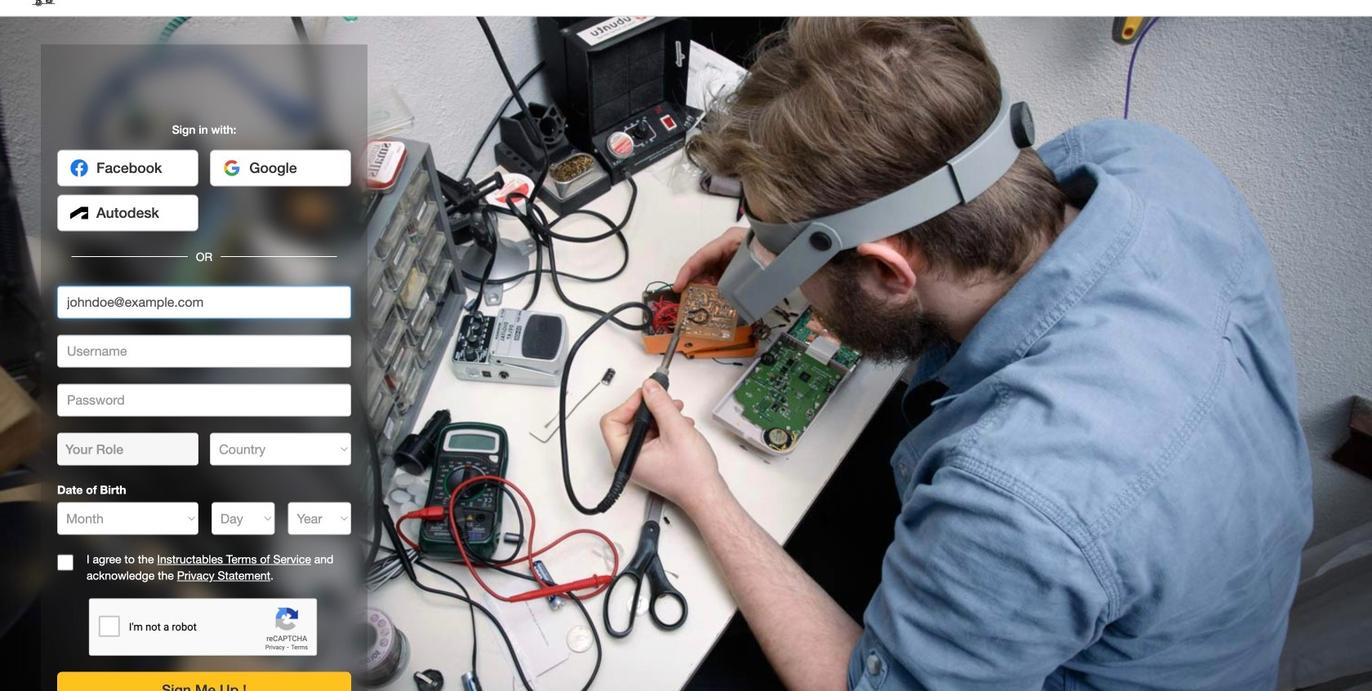 Task type: locate. For each thing, give the bounding box(es) containing it.
Email email field
[[57, 286, 351, 319]]

google image
[[222, 158, 242, 178]]

None checkbox
[[57, 555, 74, 571]]

autodesk image
[[69, 203, 89, 223]]



Task type: vqa. For each thing, say whether or not it's contained in the screenshot.
autodesk image
yes



Task type: describe. For each thing, give the bounding box(es) containing it.
Username text field
[[57, 335, 351, 368]]

facebook image
[[69, 158, 89, 178]]

Password password field
[[57, 384, 351, 417]]



